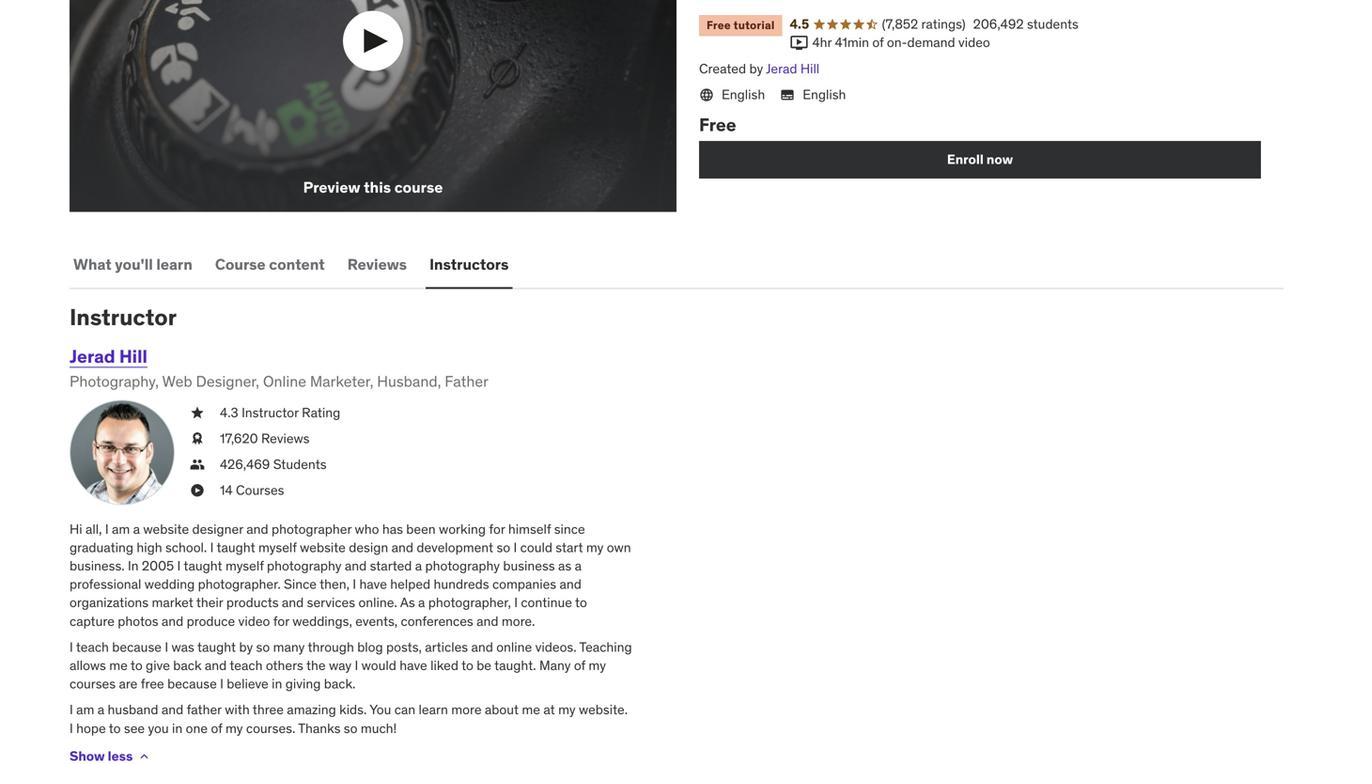 Task type: vqa. For each thing, say whether or not it's contained in the screenshot.
xsmall icon inside the Communication link
no



Task type: describe. For each thing, give the bounding box(es) containing it.
demand
[[908, 34, 956, 51]]

to right continue
[[575, 594, 587, 611]]

0 vertical spatial jerad hill link
[[766, 60, 820, 77]]

course content
[[215, 255, 325, 274]]

give
[[146, 657, 170, 674]]

taught.
[[495, 657, 536, 674]]

design
[[349, 539, 389, 556]]

i left believe on the bottom left of the page
[[220, 676, 224, 693]]

continue
[[521, 594, 572, 611]]

reviews button
[[344, 242, 411, 287]]

41min
[[835, 34, 870, 51]]

graduating
[[70, 539, 133, 556]]

i right all,
[[105, 521, 109, 538]]

and down design
[[345, 558, 367, 574]]

hill inside jerad hill photography, web designer, online marketer, husband, father
[[119, 345, 147, 368]]

weddings,
[[293, 613, 352, 630]]

organizations
[[70, 594, 149, 611]]

14
[[220, 482, 233, 499]]

4hr
[[813, 34, 832, 51]]

husband
[[108, 702, 158, 718]]

their
[[196, 594, 223, 611]]

hundreds
[[434, 576, 489, 593]]

been
[[406, 521, 436, 538]]

2 vertical spatial so
[[344, 720, 358, 737]]

start
[[556, 539, 583, 556]]

learn inside hi all, i am a website designer and photographer who has been working for himself since graduating high school. i taught myself website design and development so i could start my own business. in 2005 i taught myself photography and started a photography business as a professional wedding photographer. since then, i have helped hundreds companies and organizations market their products and services online. as a photographer, i continue to capture photos and produce video for weddings, events, conferences and more. i teach because i was taught by so many through blog posts, articles and online videos. teaching allows me to give back and teach others the way i would have liked to be taught. many of my courses are free because i believe in giving back. i am a husband and father with three amazing kids. you can learn more about me at my website. i hope to see you in one of my courses. thanks so much!
[[419, 702, 448, 718]]

1 photography from the left
[[267, 558, 342, 574]]

rating
[[302, 404, 341, 421]]

1 horizontal spatial have
[[400, 657, 428, 674]]

hi all, i am a website designer and photographer who has been working for himself since graduating high school. i taught myself website design and development so i could start my own business. in 2005 i taught myself photography and started a photography business as a professional wedding photographer. since then, i have helped hundreds companies and organizations market their products and services online. as a photographer, i continue to capture photos and produce video for weddings, events, conferences and more. i teach because i was taught by so many through blog posts, articles and online videos. teaching allows me to give back and teach others the way i would have liked to be taught. many of my courses are free because i believe in giving back. i am a husband and father with three amazing kids. you can learn more about me at my website. i hope to see you in one of my courses. thanks so much!
[[70, 521, 632, 737]]

enroll now button
[[699, 141, 1262, 178]]

development
[[417, 539, 494, 556]]

produce
[[187, 613, 235, 630]]

my right at
[[559, 702, 576, 718]]

i up the more. on the left of the page
[[514, 594, 518, 611]]

the
[[306, 657, 326, 674]]

0 vertical spatial have
[[360, 576, 387, 593]]

photos
[[118, 613, 158, 630]]

i left the hope
[[70, 720, 73, 737]]

and up the "you"
[[162, 702, 184, 718]]

1 horizontal spatial instructor
[[242, 404, 299, 421]]

426,469 students
[[220, 456, 327, 473]]

1 horizontal spatial teach
[[230, 657, 263, 674]]

(7,852 ratings)
[[882, 15, 966, 32]]

with
[[225, 702, 250, 718]]

2005
[[142, 558, 174, 574]]

giving
[[286, 676, 321, 693]]

0 horizontal spatial me
[[109, 657, 128, 674]]

kids.
[[340, 702, 367, 718]]

marketer,
[[310, 372, 374, 391]]

about
[[485, 702, 519, 718]]

ratings)
[[922, 15, 966, 32]]

and down has
[[392, 539, 414, 556]]

instructors
[[430, 255, 509, 274]]

i left was
[[165, 639, 168, 656]]

0 vertical spatial hill
[[801, 60, 820, 77]]

photography,
[[70, 372, 159, 391]]

working
[[439, 521, 486, 538]]

hi
[[70, 521, 82, 538]]

all,
[[86, 521, 102, 538]]

tutorial
[[734, 18, 775, 32]]

articles
[[425, 639, 468, 656]]

i down the designer
[[210, 539, 214, 556]]

students
[[1028, 15, 1079, 32]]

courses
[[236, 482, 284, 499]]

free
[[141, 676, 164, 693]]

free for free
[[699, 113, 737, 136]]

4.3
[[220, 404, 239, 421]]

1 horizontal spatial of
[[574, 657, 586, 674]]

206,492 students
[[974, 15, 1079, 32]]

1 horizontal spatial by
[[750, 60, 764, 77]]

426,469
[[220, 456, 270, 473]]

2 horizontal spatial so
[[497, 539, 511, 556]]

and down as
[[560, 576, 582, 593]]

17,620 reviews
[[220, 430, 310, 447]]

photographer,
[[429, 594, 511, 611]]

14 courses
[[220, 482, 284, 499]]

are
[[119, 676, 138, 693]]

enroll
[[948, 151, 984, 168]]

jerad hill photography, web designer, online marketer, husband, father
[[70, 345, 489, 391]]

i left 'could'
[[514, 539, 517, 556]]

products
[[226, 594, 279, 611]]

i up allows
[[70, 639, 73, 656]]

course language image
[[699, 88, 715, 103]]

created by jerad hill
[[699, 60, 820, 77]]

my left own
[[587, 539, 604, 556]]

back
[[173, 657, 202, 674]]

professional
[[70, 576, 141, 593]]

wedding
[[145, 576, 195, 593]]

preview this course button
[[70, 0, 677, 212]]

0 horizontal spatial of
[[211, 720, 222, 737]]

in
[[128, 558, 139, 574]]

1 vertical spatial taught
[[184, 558, 222, 574]]

2 vertical spatial taught
[[197, 639, 236, 656]]

father
[[187, 702, 222, 718]]

on-
[[887, 34, 908, 51]]

0 vertical spatial myself
[[259, 539, 297, 556]]

designer,
[[196, 372, 259, 391]]

photographer
[[272, 521, 352, 538]]

and down market
[[162, 613, 184, 630]]

high
[[137, 539, 162, 556]]

0 vertical spatial in
[[272, 676, 282, 693]]

my down the teaching
[[589, 657, 606, 674]]

1 vertical spatial in
[[172, 720, 183, 737]]

can
[[395, 702, 416, 718]]

through
[[308, 639, 354, 656]]

courses
[[70, 676, 116, 693]]

4.3 instructor rating
[[220, 404, 341, 421]]

0 vertical spatial video
[[959, 34, 991, 51]]

online.
[[359, 594, 398, 611]]

amazing
[[287, 702, 336, 718]]

2 english from the left
[[803, 86, 847, 103]]

helped
[[390, 576, 431, 593]]

to left see
[[109, 720, 121, 737]]

1 vertical spatial myself
[[226, 558, 264, 574]]

xsmall image for 17,620 reviews
[[190, 430, 205, 448]]

i right then, in the left bottom of the page
[[353, 576, 356, 593]]



Task type: locate. For each thing, give the bounding box(es) containing it.
own
[[607, 539, 631, 556]]

by inside hi all, i am a website designer and photographer who has been working for himself since graduating high school. i taught myself website design and development so i could start my own business. in 2005 i taught myself photography and started a photography business as a professional wedding photographer. since then, i have helped hundreds companies and organizations market their products and services online. as a photographer, i continue to capture photos and produce video for weddings, events, conferences and more. i teach because i was taught by so many through blog posts, articles and online videos. teaching allows me to give back and teach others the way i would have liked to be taught. many of my courses are free because i believe in giving back. i am a husband and father with three amazing kids. you can learn more about me at my website. i hope to see you in one of my courses. thanks so much!
[[239, 639, 253, 656]]

and down the courses
[[247, 521, 269, 538]]

1 vertical spatial jerad hill link
[[70, 345, 147, 368]]

three
[[253, 702, 284, 718]]

am up the hope
[[76, 702, 94, 718]]

4.5
[[790, 15, 810, 32]]

0 horizontal spatial am
[[76, 702, 94, 718]]

teach up believe on the bottom left of the page
[[230, 657, 263, 674]]

of right the one
[[211, 720, 222, 737]]

xsmall image left 4.3 in the bottom of the page
[[190, 404, 205, 422]]

0 horizontal spatial video
[[238, 613, 270, 630]]

of
[[873, 34, 884, 51], [574, 657, 586, 674], [211, 720, 222, 737]]

online
[[263, 372, 307, 391]]

i down courses
[[70, 702, 73, 718]]

0 vertical spatial reviews
[[348, 255, 407, 274]]

0 horizontal spatial jerad hill link
[[70, 345, 147, 368]]

small image
[[790, 33, 809, 52]]

1 vertical spatial hill
[[119, 345, 147, 368]]

learn right you'll
[[156, 255, 193, 274]]

me left at
[[522, 702, 541, 718]]

reviews inside reviews button
[[348, 255, 407, 274]]

0 vertical spatial website
[[143, 521, 189, 538]]

designer
[[192, 521, 243, 538]]

teaching
[[580, 639, 632, 656]]

teach
[[76, 639, 109, 656], [230, 657, 263, 674]]

xsmall image
[[190, 404, 205, 422], [190, 430, 205, 448], [190, 482, 205, 500], [137, 749, 152, 764]]

xsmall image down see
[[137, 749, 152, 764]]

1 horizontal spatial so
[[344, 720, 358, 737]]

1 vertical spatial have
[[400, 657, 428, 674]]

(7,852
[[882, 15, 919, 32]]

0 vertical spatial of
[[873, 34, 884, 51]]

more
[[452, 702, 482, 718]]

of left on-
[[873, 34, 884, 51]]

0 horizontal spatial teach
[[76, 639, 109, 656]]

taught down school.
[[184, 558, 222, 574]]

1 vertical spatial learn
[[419, 702, 448, 718]]

in down the others
[[272, 676, 282, 693]]

jerad hill image
[[70, 400, 175, 505]]

1 vertical spatial by
[[239, 639, 253, 656]]

course content button
[[211, 242, 329, 287]]

closed captions image
[[781, 87, 796, 102]]

capture
[[70, 613, 115, 630]]

because
[[112, 639, 162, 656], [167, 676, 217, 693]]

english right closed captions icon
[[803, 86, 847, 103]]

reviews down the this
[[348, 255, 407, 274]]

what you'll learn button
[[70, 242, 196, 287]]

english
[[722, 86, 765, 103], [803, 86, 847, 103]]

1 horizontal spatial hill
[[801, 60, 820, 77]]

1 horizontal spatial reviews
[[348, 255, 407, 274]]

then,
[[320, 576, 350, 593]]

hill up "photography,"
[[119, 345, 147, 368]]

believe
[[227, 676, 269, 693]]

now
[[987, 151, 1014, 168]]

by up believe on the bottom left of the page
[[239, 639, 253, 656]]

would
[[362, 657, 397, 674]]

i right the way
[[355, 657, 358, 674]]

1 vertical spatial teach
[[230, 657, 263, 674]]

0 horizontal spatial so
[[256, 639, 270, 656]]

online
[[497, 639, 532, 656]]

1 horizontal spatial for
[[489, 521, 505, 538]]

1 horizontal spatial photography
[[425, 558, 500, 574]]

website.
[[579, 702, 628, 718]]

and down photographer, at left
[[477, 613, 499, 630]]

video
[[959, 34, 991, 51], [238, 613, 270, 630]]

1 vertical spatial jerad
[[70, 345, 115, 368]]

hill
[[801, 60, 820, 77], [119, 345, 147, 368]]

0 vertical spatial free
[[707, 18, 731, 32]]

reviews down 4.3 instructor rating
[[261, 430, 310, 447]]

website
[[143, 521, 189, 538], [300, 539, 346, 556]]

jerad hill link up "photography,"
[[70, 345, 147, 368]]

what you'll learn
[[73, 255, 193, 274]]

as
[[400, 594, 415, 611]]

1 horizontal spatial english
[[803, 86, 847, 103]]

because down back
[[167, 676, 217, 693]]

xsmall image up xsmall icon on the bottom left of the page
[[190, 430, 205, 448]]

0 horizontal spatial in
[[172, 720, 183, 737]]

photography up since
[[267, 558, 342, 574]]

because down photos
[[112, 639, 162, 656]]

am
[[112, 521, 130, 538], [76, 702, 94, 718]]

for left himself
[[489, 521, 505, 538]]

learn right can
[[419, 702, 448, 718]]

many
[[273, 639, 305, 656]]

1 vertical spatial for
[[273, 613, 289, 630]]

1 vertical spatial free
[[699, 113, 737, 136]]

206,492
[[974, 15, 1024, 32]]

xsmall image
[[190, 456, 205, 474]]

1 horizontal spatial because
[[167, 676, 217, 693]]

students
[[273, 456, 327, 473]]

0 vertical spatial by
[[750, 60, 764, 77]]

have up online. on the bottom
[[360, 576, 387, 593]]

me up are
[[109, 657, 128, 674]]

photographer.
[[198, 576, 281, 593]]

i
[[105, 521, 109, 538], [210, 539, 214, 556], [514, 539, 517, 556], [177, 558, 181, 574], [353, 576, 356, 593], [514, 594, 518, 611], [70, 639, 73, 656], [165, 639, 168, 656], [355, 657, 358, 674], [220, 676, 224, 693], [70, 702, 73, 718], [70, 720, 73, 737]]

thanks
[[298, 720, 341, 737]]

0 horizontal spatial by
[[239, 639, 253, 656]]

1 vertical spatial so
[[256, 639, 270, 656]]

many
[[540, 657, 571, 674]]

conferences
[[401, 613, 474, 630]]

instructor down what you'll learn button on the top left of page
[[70, 303, 177, 331]]

learn inside button
[[156, 255, 193, 274]]

a
[[133, 521, 140, 538], [415, 558, 422, 574], [575, 558, 582, 574], [418, 594, 425, 611], [98, 702, 105, 718]]

photography up hundreds
[[425, 558, 500, 574]]

myself up photographer.
[[226, 558, 264, 574]]

free down course language icon
[[699, 113, 737, 136]]

course
[[395, 178, 443, 197]]

xsmall image for 14 courses
[[190, 482, 205, 500]]

others
[[266, 657, 304, 674]]

0 vertical spatial jerad
[[766, 60, 798, 77]]

jerad up closed captions icon
[[766, 60, 798, 77]]

0 vertical spatial taught
[[217, 539, 255, 556]]

courses.
[[246, 720, 295, 737]]

0 horizontal spatial instructor
[[70, 303, 177, 331]]

so
[[497, 539, 511, 556], [256, 639, 270, 656], [344, 720, 358, 737]]

1 horizontal spatial video
[[959, 34, 991, 51]]

1 horizontal spatial in
[[272, 676, 282, 693]]

video down 206,492
[[959, 34, 991, 51]]

by
[[750, 60, 764, 77], [239, 639, 253, 656]]

0 horizontal spatial hill
[[119, 345, 147, 368]]

and right back
[[205, 657, 227, 674]]

17,620
[[220, 430, 258, 447]]

0 vertical spatial instructor
[[70, 303, 177, 331]]

school.
[[165, 539, 207, 556]]

you'll
[[115, 255, 153, 274]]

teach up allows
[[76, 639, 109, 656]]

instructor
[[70, 303, 177, 331], [242, 404, 299, 421]]

1 vertical spatial reviews
[[261, 430, 310, 447]]

jerad up "photography,"
[[70, 345, 115, 368]]

1 horizontal spatial me
[[522, 702, 541, 718]]

you
[[148, 720, 169, 737]]

0 horizontal spatial learn
[[156, 255, 193, 274]]

free for free tutorial
[[707, 18, 731, 32]]

have down posts,
[[400, 657, 428, 674]]

1 horizontal spatial am
[[112, 521, 130, 538]]

since
[[554, 521, 585, 538]]

1 vertical spatial of
[[574, 657, 586, 674]]

0 horizontal spatial photography
[[267, 558, 342, 574]]

xsmall image down xsmall icon on the bottom left of the page
[[190, 482, 205, 500]]

so left many on the left of the page
[[256, 639, 270, 656]]

husband,
[[377, 372, 441, 391]]

reviews
[[348, 255, 407, 274], [261, 430, 310, 447]]

0 vertical spatial so
[[497, 539, 511, 556]]

0 vertical spatial am
[[112, 521, 130, 538]]

liked
[[431, 657, 459, 674]]

my down with
[[226, 720, 243, 737]]

companies
[[493, 576, 557, 593]]

so up business
[[497, 539, 511, 556]]

preview
[[303, 178, 361, 197]]

1 vertical spatial video
[[238, 613, 270, 630]]

website down photographer
[[300, 539, 346, 556]]

0 vertical spatial me
[[109, 657, 128, 674]]

taught down produce
[[197, 639, 236, 656]]

1 vertical spatial website
[[300, 539, 346, 556]]

am up graduating at bottom left
[[112, 521, 130, 538]]

0 horizontal spatial english
[[722, 86, 765, 103]]

and up be
[[471, 639, 493, 656]]

0 vertical spatial learn
[[156, 255, 193, 274]]

of right many
[[574, 657, 586, 674]]

1 horizontal spatial website
[[300, 539, 346, 556]]

2 vertical spatial of
[[211, 720, 222, 737]]

video down products in the bottom left of the page
[[238, 613, 270, 630]]

english down created by jerad hill
[[722, 86, 765, 103]]

0 vertical spatial teach
[[76, 639, 109, 656]]

0 horizontal spatial website
[[143, 521, 189, 538]]

preview this course
[[303, 178, 443, 197]]

0 horizontal spatial because
[[112, 639, 162, 656]]

to left be
[[462, 657, 474, 674]]

me
[[109, 657, 128, 674], [522, 702, 541, 718]]

hill down small image
[[801, 60, 820, 77]]

and
[[247, 521, 269, 538], [392, 539, 414, 556], [345, 558, 367, 574], [560, 576, 582, 593], [282, 594, 304, 611], [162, 613, 184, 630], [477, 613, 499, 630], [471, 639, 493, 656], [205, 657, 227, 674], [162, 702, 184, 718]]

business
[[503, 558, 555, 574]]

and down since
[[282, 594, 304, 611]]

myself down photographer
[[259, 539, 297, 556]]

back.
[[324, 676, 356, 693]]

free left tutorial on the right top of page
[[707, 18, 731, 32]]

0 horizontal spatial reviews
[[261, 430, 310, 447]]

i down school.
[[177, 558, 181, 574]]

so down kids.
[[344, 720, 358, 737]]

2 horizontal spatial of
[[873, 34, 884, 51]]

events,
[[356, 613, 398, 630]]

web
[[162, 372, 192, 391]]

1 horizontal spatial learn
[[419, 702, 448, 718]]

created
[[699, 60, 747, 77]]

since
[[284, 576, 317, 593]]

website up high
[[143, 521, 189, 538]]

jerad hill link down small image
[[766, 60, 820, 77]]

see
[[124, 720, 145, 737]]

jerad inside jerad hill photography, web designer, online marketer, husband, father
[[70, 345, 115, 368]]

video inside hi all, i am a website designer and photographer who has been working for himself since graduating high school. i taught myself website design and development so i could start my own business. in 2005 i taught myself photography and started a photography business as a professional wedding photographer. since then, i have helped hundreds companies and organizations market their products and services online. as a photographer, i continue to capture photos and produce video for weddings, events, conferences and more. i teach because i was taught by so many through blog posts, articles and online videos. teaching allows me to give back and teach others the way i would have liked to be taught. many of my courses are free because i believe in giving back. i am a husband and father with three amazing kids. you can learn more about me at my website. i hope to see you in one of my courses. thanks so much!
[[238, 613, 270, 630]]

1 vertical spatial me
[[522, 702, 541, 718]]

1 horizontal spatial jerad hill link
[[766, 60, 820, 77]]

0 horizontal spatial jerad
[[70, 345, 115, 368]]

could
[[521, 539, 553, 556]]

himself
[[509, 521, 551, 538]]

taught down the designer
[[217, 539, 255, 556]]

by right created
[[750, 60, 764, 77]]

0 vertical spatial for
[[489, 521, 505, 538]]

1 vertical spatial because
[[167, 676, 217, 693]]

instructor up 17,620 reviews
[[242, 404, 299, 421]]

my
[[587, 539, 604, 556], [589, 657, 606, 674], [559, 702, 576, 718], [226, 720, 243, 737]]

1 vertical spatial instructor
[[242, 404, 299, 421]]

this
[[364, 178, 391, 197]]

0 horizontal spatial have
[[360, 576, 387, 593]]

0 vertical spatial because
[[112, 639, 162, 656]]

xsmall image for 4.3 instructor rating
[[190, 404, 205, 422]]

to up are
[[131, 657, 143, 674]]

has
[[383, 521, 403, 538]]

what
[[73, 255, 112, 274]]

1 horizontal spatial jerad
[[766, 60, 798, 77]]

0 horizontal spatial for
[[273, 613, 289, 630]]

1 english from the left
[[722, 86, 765, 103]]

posts,
[[386, 639, 422, 656]]

to
[[575, 594, 587, 611], [131, 657, 143, 674], [462, 657, 474, 674], [109, 720, 121, 737]]

videos.
[[536, 639, 577, 656]]

in right the "you"
[[172, 720, 183, 737]]

1 vertical spatial am
[[76, 702, 94, 718]]

content
[[269, 255, 325, 274]]

2 photography from the left
[[425, 558, 500, 574]]

for up many on the left of the page
[[273, 613, 289, 630]]

learn
[[156, 255, 193, 274], [419, 702, 448, 718]]



